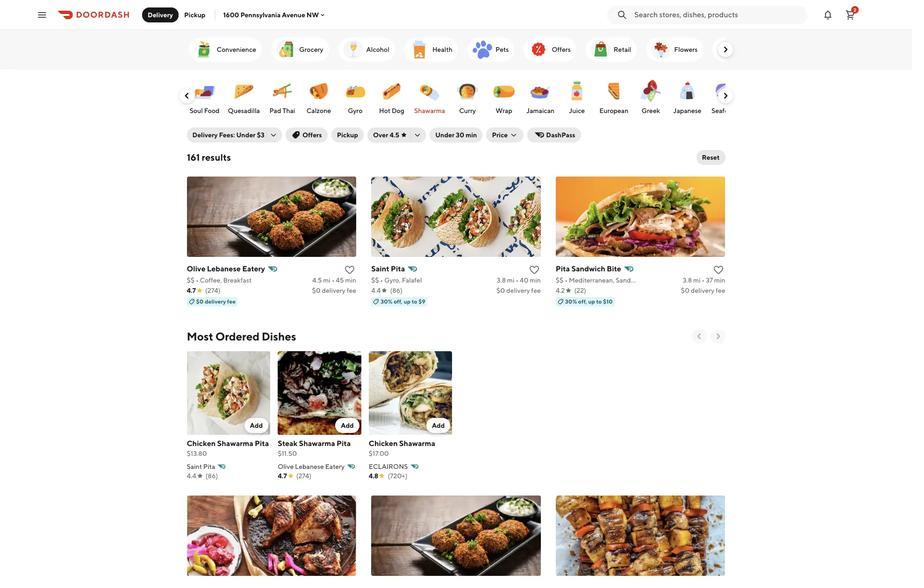Task type: describe. For each thing, give the bounding box(es) containing it.
most
[[187, 330, 213, 343]]

$$ for saint pita
[[371, 277, 379, 284]]

delivery for saint pita
[[507, 287, 530, 295]]

pets image
[[471, 38, 494, 61]]

over
[[373, 131, 388, 139]]

falafel
[[402, 277, 422, 284]]

$9
[[419, 298, 426, 305]]

5 • from the left
[[565, 277, 568, 284]]

4.8
[[369, 473, 379, 480]]

soul food
[[190, 107, 220, 115]]

30% off, up to $10
[[565, 298, 613, 305]]

health image
[[408, 38, 431, 61]]

greek
[[642, 107, 660, 115]]

mi for bite
[[694, 277, 701, 284]]

breakfast
[[223, 277, 252, 284]]

2 $​0 delivery fee from the left
[[497, 287, 541, 295]]

under 30 min button
[[430, 128, 483, 143]]

juice
[[569, 107, 585, 115]]

eclairons
[[369, 463, 408, 471]]

gyro
[[348, 107, 363, 115]]

convenience
[[217, 46, 256, 53]]

offers image
[[528, 38, 550, 61]]

under inside button
[[436, 131, 455, 139]]

$11.50
[[278, 450, 297, 458]]

$13.80
[[187, 450, 207, 458]]

chicken for chicken shawarma pita
[[187, 440, 216, 448]]

saint for (86)
[[187, 463, 202, 471]]

30% off, up to $9
[[381, 298, 426, 305]]

161 results
[[187, 152, 231, 163]]

1 vertical spatial 4.7
[[278, 473, 287, 480]]

alcohol
[[367, 46, 390, 53]]

45
[[336, 277, 344, 284]]

food
[[204, 107, 220, 115]]

sandwich
[[572, 265, 606, 274]]

delivery for olive lebanese eatery
[[322, 287, 346, 295]]

$$ • gyro, falafel
[[371, 277, 422, 284]]

nw
[[307, 11, 319, 18]]

mediterranean,
[[569, 277, 615, 284]]

$$ • coffee, breakfast
[[187, 277, 252, 284]]

fee down breakfast
[[227, 298, 236, 305]]

results
[[202, 152, 231, 163]]

2 mi from the left
[[507, 277, 515, 284]]

4 • from the left
[[516, 277, 519, 284]]

$​0 for eatery
[[312, 287, 321, 295]]

4.2
[[556, 287, 565, 295]]

(720+)
[[388, 473, 408, 480]]

price
[[492, 131, 508, 139]]

notification bell image
[[823, 9, 834, 20]]

1600
[[223, 11, 239, 18]]

thai
[[283, 107, 295, 115]]

shawarma for steak shawarma pita
[[299, 440, 335, 448]]

0 vertical spatial pickup button
[[179, 7, 211, 22]]

30% for pita
[[565, 298, 577, 305]]

delivery button
[[142, 7, 179, 22]]

min for olive lebanese eatery
[[345, 277, 356, 284]]

1 • from the left
[[196, 277, 199, 284]]

1600 pennsylvania avenue nw button
[[223, 11, 327, 18]]

coffee,
[[200, 277, 222, 284]]

3 add from the left
[[432, 422, 445, 430]]

european
[[600, 107, 629, 115]]

chicken for chicken shawarma
[[369, 440, 398, 448]]

click to add this store to your saved list image for pita sandwich bite
[[714, 265, 725, 276]]

min for saint pita
[[530, 277, 541, 284]]

flowers link
[[647, 37, 704, 62]]

olive for (274)
[[278, 463, 294, 471]]

reset
[[702, 154, 720, 161]]

health
[[433, 46, 453, 53]]

pad
[[270, 107, 281, 115]]

fee for olive lebanese eatery
[[347, 287, 356, 295]]

offers button
[[286, 128, 328, 143]]

japanese
[[674, 107, 702, 115]]

offers inside button
[[303, 131, 322, 139]]

gyro,
[[385, 277, 401, 284]]

olive lebanese eatery for 4.5 mi • 45 min
[[187, 265, 265, 274]]

3.8 for saint pita
[[497, 277, 506, 284]]

click to add this store to your saved list image for saint pita
[[529, 265, 540, 276]]

retail
[[614, 46, 632, 53]]

3.8 mi • 37 min
[[683, 277, 726, 284]]

bite
[[607, 265, 622, 274]]

fees:
[[219, 131, 235, 139]]

0 vertical spatial 4.7
[[187, 287, 196, 295]]

shawarma for chicken shawarma pita
[[217, 440, 253, 448]]

most ordered dishes
[[187, 330, 296, 343]]

olive lebanese eatery for (274)
[[278, 463, 345, 471]]

price button
[[487, 128, 524, 143]]

2 • from the left
[[332, 277, 335, 284]]

catering image
[[717, 38, 739, 61]]

add for steak shawarma pita
[[341, 422, 354, 430]]

30
[[456, 131, 465, 139]]

grocery link
[[271, 37, 329, 62]]

1600 pennsylvania avenue nw
[[223, 11, 319, 18]]

avenue
[[282, 11, 305, 18]]

3 • from the left
[[380, 277, 383, 284]]

retail link
[[586, 37, 637, 62]]

30% for saint
[[381, 298, 393, 305]]

up for pita
[[404, 298, 411, 305]]

convenience image
[[192, 38, 215, 61]]

previous button of carousel image
[[182, 91, 192, 101]]

3.8 mi • 40 min
[[497, 277, 541, 284]]

jamaican
[[527, 107, 555, 115]]

$10
[[603, 298, 613, 305]]

steak
[[278, 440, 298, 448]]

0 vertical spatial next button of carousel image
[[721, 45, 730, 54]]

pita sandwich bite
[[556, 265, 622, 274]]

wrap
[[496, 107, 513, 115]]

$$ for pita sandwich bite
[[556, 277, 564, 284]]



Task type: vqa. For each thing, say whether or not it's contained in the screenshot.
the Shawarma
yes



Task type: locate. For each thing, give the bounding box(es) containing it.
delivery down 3.8 mi • 40 min
[[507, 287, 530, 295]]

• left coffee,
[[196, 277, 199, 284]]

0 vertical spatial offers
[[552, 46, 571, 53]]

2 horizontal spatial $$
[[556, 277, 564, 284]]

pets
[[496, 46, 509, 53]]

0 vertical spatial eatery
[[242, 265, 265, 274]]

1 horizontal spatial up
[[589, 298, 595, 305]]

flowers
[[675, 46, 698, 53]]

1 horizontal spatial pickup
[[337, 131, 358, 139]]

grocery image
[[275, 38, 298, 61]]

retail image
[[590, 38, 612, 61]]

flowers image
[[650, 38, 673, 61]]

olive down $11.50
[[278, 463, 294, 471]]

mi left 40 on the right of the page
[[507, 277, 515, 284]]

soul
[[190, 107, 203, 115]]

next button of carousel image right previous button of carousel icon
[[714, 332, 723, 341]]

calzone
[[307, 107, 331, 115]]

0 horizontal spatial 30%
[[381, 298, 393, 305]]

min right 40 on the right of the page
[[530, 277, 541, 284]]

click to add this store to your saved list image up 3.8 mi • 40 min
[[529, 265, 540, 276]]

(274) down $11.50
[[296, 473, 312, 480]]

delivery fees: under $3
[[192, 131, 265, 139]]

2 vertical spatial next button of carousel image
[[714, 332, 723, 341]]

fee down 4.5 mi • 45 min
[[347, 287, 356, 295]]

0 vertical spatial 4.5
[[390, 131, 400, 139]]

2 click to add this store to your saved list image from the left
[[714, 265, 725, 276]]

1 horizontal spatial lebanese
[[295, 463, 324, 471]]

1 horizontal spatial under
[[436, 131, 455, 139]]

2 horizontal spatial mi
[[694, 277, 701, 284]]

1 off, from the left
[[394, 298, 403, 305]]

open menu image
[[36, 9, 48, 20]]

delivery for pita sandwich bite
[[691, 287, 715, 295]]

0 horizontal spatial saint
[[187, 463, 202, 471]]

delivery right $0
[[205, 298, 226, 305]]

1 vertical spatial olive lebanese eatery
[[278, 463, 345, 471]]

0 horizontal spatial to
[[412, 298, 418, 305]]

saint for 3.8 mi • 40 min
[[371, 265, 389, 274]]

next button of carousel image
[[721, 45, 730, 54], [721, 91, 730, 101], [714, 332, 723, 341]]

0 horizontal spatial 4.5
[[312, 277, 322, 284]]

0 horizontal spatial (274)
[[205, 287, 221, 295]]

1 horizontal spatial 3.8
[[683, 277, 692, 284]]

2 under from the left
[[436, 131, 455, 139]]

(86) down $$ • gyro, falafel
[[390, 287, 403, 295]]

1 add from the left
[[250, 422, 263, 430]]

chicken inside chicken shawarma pita $13.80
[[187, 440, 216, 448]]

pets link
[[468, 37, 515, 62]]

chicken up $13.80
[[187, 440, 216, 448]]

$$ up 4.2 on the right of the page
[[556, 277, 564, 284]]

0 horizontal spatial (86)
[[206, 473, 218, 480]]

eatery for (274)
[[325, 463, 345, 471]]

grocery
[[299, 46, 323, 53]]

$$ • mediterranean, sandwiches
[[556, 277, 652, 284]]

pita inside chicken shawarma pita $13.80
[[255, 440, 269, 448]]

0 horizontal spatial chicken
[[187, 440, 216, 448]]

(86)
[[390, 287, 403, 295], [206, 473, 218, 480]]

$​0 for bite
[[681, 287, 690, 295]]

shawarma inside chicken shawarma pita $13.80
[[217, 440, 253, 448]]

1 horizontal spatial delivery
[[192, 131, 218, 139]]

olive
[[187, 265, 206, 274], [278, 463, 294, 471]]

4.5 mi • 45 min
[[312, 277, 356, 284]]

delivery down 4.5 mi • 45 min
[[322, 287, 346, 295]]

4.5 right over on the top left
[[390, 131, 400, 139]]

up for sandwich
[[589, 298, 595, 305]]

0 vertical spatial (274)
[[205, 287, 221, 295]]

fee for pita sandwich bite
[[716, 287, 726, 295]]

1 horizontal spatial add
[[341, 422, 354, 430]]

$17.00
[[369, 450, 389, 458]]

min right 37
[[715, 277, 726, 284]]

1 horizontal spatial click to add this store to your saved list image
[[714, 265, 725, 276]]

4.5 inside button
[[390, 131, 400, 139]]

off, down (22)
[[579, 298, 587, 305]]

quesadilla
[[228, 107, 260, 115]]

off, for sandwich
[[579, 298, 587, 305]]

dashpass
[[546, 131, 576, 139]]

chicken inside chicken shawarma $17.00
[[369, 440, 398, 448]]

1 horizontal spatial $$
[[371, 277, 379, 284]]

mi left 37
[[694, 277, 701, 284]]

(274) down coffee,
[[205, 287, 221, 295]]

1 vertical spatial saint
[[187, 463, 202, 471]]

delivery
[[148, 11, 173, 18], [192, 131, 218, 139]]

$​0 delivery fee
[[312, 287, 356, 295], [497, 287, 541, 295], [681, 287, 726, 295]]

1 horizontal spatial chicken
[[369, 440, 398, 448]]

0 vertical spatial olive lebanese eatery
[[187, 265, 265, 274]]

1 30% from the left
[[381, 298, 393, 305]]

lebanese for 4.5 mi • 45 min
[[207, 265, 241, 274]]

saint pita up gyro,
[[371, 265, 405, 274]]

pita
[[391, 265, 405, 274], [556, 265, 570, 274], [255, 440, 269, 448], [337, 440, 351, 448], [203, 463, 215, 471]]

1 horizontal spatial $​0
[[497, 287, 505, 295]]

pickup down gyro in the top left of the page
[[337, 131, 358, 139]]

1 horizontal spatial saint pita
[[371, 265, 405, 274]]

1 3.8 from the left
[[497, 277, 506, 284]]

health link
[[405, 37, 458, 62]]

under left $3
[[236, 131, 256, 139]]

3 $$ from the left
[[556, 277, 564, 284]]

0 vertical spatial saint pita
[[371, 265, 405, 274]]

eatery down steak shawarma pita $11.50
[[325, 463, 345, 471]]

2 button
[[841, 5, 860, 24]]

40
[[520, 277, 529, 284]]

lebanese up $$ • coffee, breakfast
[[207, 265, 241, 274]]

0 horizontal spatial pickup
[[184, 11, 206, 18]]

30% down (22)
[[565, 298, 577, 305]]

0 horizontal spatial $​0 delivery fee
[[312, 287, 356, 295]]

steak shawarma pita $11.50
[[278, 440, 351, 458]]

$$ for olive lebanese eatery
[[187, 277, 195, 284]]

2 $​0 from the left
[[497, 287, 505, 295]]

0 horizontal spatial $$
[[187, 277, 195, 284]]

shawarma
[[414, 107, 445, 115], [217, 440, 253, 448], [299, 440, 335, 448], [399, 440, 435, 448]]

offers down calzone
[[303, 131, 322, 139]]

(22)
[[575, 287, 586, 295]]

0 vertical spatial delivery
[[148, 11, 173, 18]]

2 add from the left
[[341, 422, 354, 430]]

4.7 down $$ • coffee, breakfast
[[187, 287, 196, 295]]

1 vertical spatial offers
[[303, 131, 322, 139]]

saint pita for 3.8 mi • 40 min
[[371, 265, 405, 274]]

convenience link
[[189, 37, 262, 62]]

0 horizontal spatial 4.4
[[187, 473, 196, 480]]

shawarma for chicken shawarma
[[399, 440, 435, 448]]

$​0 delivery fee for eatery
[[312, 287, 356, 295]]

1 horizontal spatial offers
[[552, 46, 571, 53]]

$$ left gyro,
[[371, 277, 379, 284]]

to left $10
[[597, 298, 602, 305]]

curry
[[459, 107, 476, 115]]

0 horizontal spatial $​0
[[312, 287, 321, 295]]

$​0 delivery fee for bite
[[681, 287, 726, 295]]

1 to from the left
[[412, 298, 418, 305]]

0 vertical spatial 4.4
[[371, 287, 381, 295]]

• left 40 on the right of the page
[[516, 277, 519, 284]]

2
[[854, 7, 857, 12]]

pickup right the delivery button
[[184, 11, 206, 18]]

fee
[[347, 287, 356, 295], [532, 287, 541, 295], [716, 287, 726, 295], [227, 298, 236, 305]]

$​0 delivery fee down 4.5 mi • 45 min
[[312, 287, 356, 295]]

mi left 45
[[323, 277, 331, 284]]

delivery inside button
[[148, 11, 173, 18]]

1 click to add this store to your saved list image from the left
[[529, 265, 540, 276]]

add up chicken shawarma pita $13.80
[[250, 422, 263, 430]]

1 vertical spatial lebanese
[[295, 463, 324, 471]]

up left $10
[[589, 298, 595, 305]]

3.8 left 37
[[683, 277, 692, 284]]

saint pita down $13.80
[[187, 463, 215, 471]]

under 30 min
[[436, 131, 477, 139]]

min down click to add this store to your saved list image on the top of page
[[345, 277, 356, 284]]

3 $​0 delivery fee from the left
[[681, 287, 726, 295]]

1 $​0 delivery fee from the left
[[312, 287, 356, 295]]

1 mi from the left
[[323, 277, 331, 284]]

delivery
[[322, 287, 346, 295], [507, 287, 530, 295], [691, 287, 715, 295], [205, 298, 226, 305]]

$​0 down 3.8 mi • 40 min
[[497, 287, 505, 295]]

reset button
[[697, 150, 726, 165]]

• left 45
[[332, 277, 335, 284]]

1 horizontal spatial 4.7
[[278, 473, 287, 480]]

$3
[[257, 131, 265, 139]]

0 vertical spatial pickup
[[184, 11, 206, 18]]

pickup button down gyro in the top left of the page
[[331, 128, 364, 143]]

pennsylvania
[[241, 11, 281, 18]]

pita inside steak shawarma pita $11.50
[[337, 440, 351, 448]]

pickup button up convenience icon
[[179, 7, 211, 22]]

1 horizontal spatial 4.4
[[371, 287, 381, 295]]

3 $​0 from the left
[[681, 287, 690, 295]]

previous button of carousel image
[[695, 332, 704, 341]]

click to add this store to your saved list image
[[344, 265, 356, 276]]

under left 30
[[436, 131, 455, 139]]

offers right offers 'icon'
[[552, 46, 571, 53]]

add up steak shawarma pita $11.50
[[341, 422, 354, 430]]

dishes
[[262, 330, 296, 343]]

over 4.5
[[373, 131, 400, 139]]

off, down $$ • gyro, falafel
[[394, 298, 403, 305]]

min inside under 30 min button
[[466, 131, 477, 139]]

0 horizontal spatial olive lebanese eatery
[[187, 265, 265, 274]]

min for pita sandwich bite
[[715, 277, 726, 284]]

1 horizontal spatial eatery
[[325, 463, 345, 471]]

1 horizontal spatial 30%
[[565, 298, 577, 305]]

1 vertical spatial 4.4
[[187, 473, 196, 480]]

$0 delivery fee
[[196, 298, 236, 305]]

0 horizontal spatial off,
[[394, 298, 403, 305]]

saint up gyro,
[[371, 265, 389, 274]]

$​0 delivery fee down the "3.8 mi • 37 min"
[[681, 287, 726, 295]]

1 horizontal spatial (274)
[[296, 473, 312, 480]]

2 off, from the left
[[579, 298, 587, 305]]

pickup button
[[179, 7, 211, 22], [331, 128, 364, 143]]

over 4.5 button
[[368, 128, 426, 143]]

click to add this store to your saved list image
[[529, 265, 540, 276], [714, 265, 725, 276]]

4.4 down $13.80
[[187, 473, 196, 480]]

1 vertical spatial pickup
[[337, 131, 358, 139]]

off, for pita
[[394, 298, 403, 305]]

(86) down $13.80
[[206, 473, 218, 480]]

delivery down the "3.8 mi • 37 min"
[[691, 287, 715, 295]]

add up chicken shawarma $17.00
[[432, 422, 445, 430]]

0 horizontal spatial 4.7
[[187, 287, 196, 295]]

click to add this store to your saved list image up the "3.8 mi • 37 min"
[[714, 265, 725, 276]]

1 horizontal spatial mi
[[507, 277, 515, 284]]

eatery for 4.5 mi • 45 min
[[242, 265, 265, 274]]

to for sandwich
[[597, 298, 602, 305]]

min right 30
[[466, 131, 477, 139]]

2 to from the left
[[597, 298, 602, 305]]

1 vertical spatial (86)
[[206, 473, 218, 480]]

$$ left coffee,
[[187, 277, 195, 284]]

shawarma inside chicken shawarma $17.00
[[399, 440, 435, 448]]

2 up from the left
[[589, 298, 595, 305]]

sandwiches
[[616, 277, 652, 284]]

saint pita
[[371, 265, 405, 274], [187, 463, 215, 471]]

3 mi from the left
[[694, 277, 701, 284]]

up left $9
[[404, 298, 411, 305]]

• left gyro,
[[380, 277, 383, 284]]

$​0 down the "3.8 mi • 37 min"
[[681, 287, 690, 295]]

2 $$ from the left
[[371, 277, 379, 284]]

shawarma inside steak shawarma pita $11.50
[[299, 440, 335, 448]]

1 horizontal spatial saint
[[371, 265, 389, 274]]

• up 4.2 on the right of the page
[[565, 277, 568, 284]]

0 horizontal spatial add
[[250, 422, 263, 430]]

0 vertical spatial (86)
[[390, 287, 403, 295]]

4.4
[[371, 287, 381, 295], [187, 473, 196, 480]]

$​0 down 4.5 mi • 45 min
[[312, 287, 321, 295]]

min
[[466, 131, 477, 139], [345, 277, 356, 284], [530, 277, 541, 284], [715, 277, 726, 284]]

0 vertical spatial lebanese
[[207, 265, 241, 274]]

fee down 3.8 mi • 40 min
[[532, 287, 541, 295]]

delivery for delivery fees: under $3
[[192, 131, 218, 139]]

olive lebanese eatery
[[187, 265, 265, 274], [278, 463, 345, 471]]

1 chicken from the left
[[187, 440, 216, 448]]

1 horizontal spatial olive lebanese eatery
[[278, 463, 345, 471]]

0 horizontal spatial 3.8
[[497, 277, 506, 284]]

1 horizontal spatial pickup button
[[331, 128, 364, 143]]

3.8
[[497, 277, 506, 284], [683, 277, 692, 284]]

next button of carousel image down store search: begin typing to search for stores available on doordash text box at the right top
[[721, 45, 730, 54]]

2 horizontal spatial $​0
[[681, 287, 690, 295]]

1 up from the left
[[404, 298, 411, 305]]

seafood
[[712, 107, 737, 115]]

1 $​0 from the left
[[312, 287, 321, 295]]

0 vertical spatial olive
[[187, 265, 206, 274]]

2 horizontal spatial add
[[432, 422, 445, 430]]

1 vertical spatial 4.5
[[312, 277, 322, 284]]

lebanese down steak shawarma pita $11.50
[[295, 463, 324, 471]]

chicken shawarma $17.00
[[369, 440, 435, 458]]

add button
[[244, 418, 269, 433], [335, 418, 360, 433], [427, 418, 451, 433], [427, 418, 451, 433]]

1 vertical spatial pickup button
[[331, 128, 364, 143]]

alcohol image
[[342, 38, 365, 61]]

1 vertical spatial olive
[[278, 463, 294, 471]]

saint pita for (86)
[[187, 463, 215, 471]]

0 horizontal spatial up
[[404, 298, 411, 305]]

lebanese for (274)
[[295, 463, 324, 471]]

0 horizontal spatial saint pita
[[187, 463, 215, 471]]

to left $9
[[412, 298, 418, 305]]

Store search: begin typing to search for stores available on DoorDash text field
[[635, 10, 802, 20]]

30% down gyro,
[[381, 298, 393, 305]]

2 3.8 from the left
[[683, 277, 692, 284]]

1 under from the left
[[236, 131, 256, 139]]

fee down the "3.8 mi • 37 min"
[[716, 287, 726, 295]]

$0
[[196, 298, 204, 305]]

0 horizontal spatial olive
[[187, 265, 206, 274]]

chicken shawarma pita $13.80
[[187, 440, 269, 458]]

dog
[[392, 107, 405, 115]]

olive for 4.5 mi • 45 min
[[187, 265, 206, 274]]

dashpass button
[[528, 128, 581, 143]]

0 horizontal spatial offers
[[303, 131, 322, 139]]

0 horizontal spatial delivery
[[148, 11, 173, 18]]

37
[[706, 277, 713, 284]]

1 horizontal spatial off,
[[579, 298, 587, 305]]

to for pita
[[412, 298, 418, 305]]

3.8 left 40 on the right of the page
[[497, 277, 506, 284]]

eatery
[[242, 265, 265, 274], [325, 463, 345, 471]]

0 horizontal spatial lebanese
[[207, 265, 241, 274]]

1 vertical spatial next button of carousel image
[[721, 91, 730, 101]]

0 horizontal spatial eatery
[[242, 265, 265, 274]]

fee for saint pita
[[532, 287, 541, 295]]

1 horizontal spatial 4.5
[[390, 131, 400, 139]]

4.5 left 45
[[312, 277, 322, 284]]

1 horizontal spatial (86)
[[390, 287, 403, 295]]

4.7 down $11.50
[[278, 473, 287, 480]]

(274)
[[205, 287, 221, 295], [296, 473, 312, 480]]

offers link
[[524, 37, 577, 62]]

lebanese
[[207, 265, 241, 274], [295, 463, 324, 471]]

1 horizontal spatial $​0 delivery fee
[[497, 287, 541, 295]]

0 vertical spatial saint
[[371, 265, 389, 274]]

0 horizontal spatial pickup button
[[179, 7, 211, 22]]

1 horizontal spatial to
[[597, 298, 602, 305]]

2 horizontal spatial $​0 delivery fee
[[681, 287, 726, 295]]

1 vertical spatial eatery
[[325, 463, 345, 471]]

0 horizontal spatial click to add this store to your saved list image
[[529, 265, 540, 276]]

6 • from the left
[[702, 277, 705, 284]]

delivery for delivery
[[148, 11, 173, 18]]

$​0 delivery fee down 3.8 mi • 40 min
[[497, 287, 541, 295]]

30%
[[381, 298, 393, 305], [565, 298, 577, 305]]

• left 37
[[702, 277, 705, 284]]

up
[[404, 298, 411, 305], [589, 298, 595, 305]]

1 vertical spatial saint pita
[[187, 463, 215, 471]]

3.8 for pita sandwich bite
[[683, 277, 692, 284]]

mi for eatery
[[323, 277, 331, 284]]

pickup
[[184, 11, 206, 18], [337, 131, 358, 139]]

olive lebanese eatery up $$ • coffee, breakfast
[[187, 265, 265, 274]]

eatery up breakfast
[[242, 265, 265, 274]]

1 $$ from the left
[[187, 277, 195, 284]]

next button of carousel image up seafood
[[721, 91, 730, 101]]

1 items, open order cart image
[[845, 9, 856, 20]]

0 horizontal spatial under
[[236, 131, 256, 139]]

hot dog
[[379, 107, 405, 115]]

add for chicken shawarma pita
[[250, 422, 263, 430]]

ordered
[[215, 330, 260, 343]]

chicken up $17.00
[[369, 440, 398, 448]]

olive lebanese eatery down steak shawarma pita $11.50
[[278, 463, 345, 471]]

hot
[[379, 107, 391, 115]]

2 chicken from the left
[[369, 440, 398, 448]]

olive up coffee,
[[187, 265, 206, 274]]

4.4 down $$ • gyro, falafel
[[371, 287, 381, 295]]

2 30% from the left
[[565, 298, 577, 305]]

161
[[187, 152, 200, 163]]

alcohol link
[[338, 37, 395, 62]]

under
[[236, 131, 256, 139], [436, 131, 455, 139]]

chicken
[[187, 440, 216, 448], [369, 440, 398, 448]]

pad thai
[[270, 107, 295, 115]]

saint down $13.80
[[187, 463, 202, 471]]

1 horizontal spatial olive
[[278, 463, 294, 471]]

0 horizontal spatial mi
[[323, 277, 331, 284]]

1 vertical spatial (274)
[[296, 473, 312, 480]]

1 vertical spatial delivery
[[192, 131, 218, 139]]



